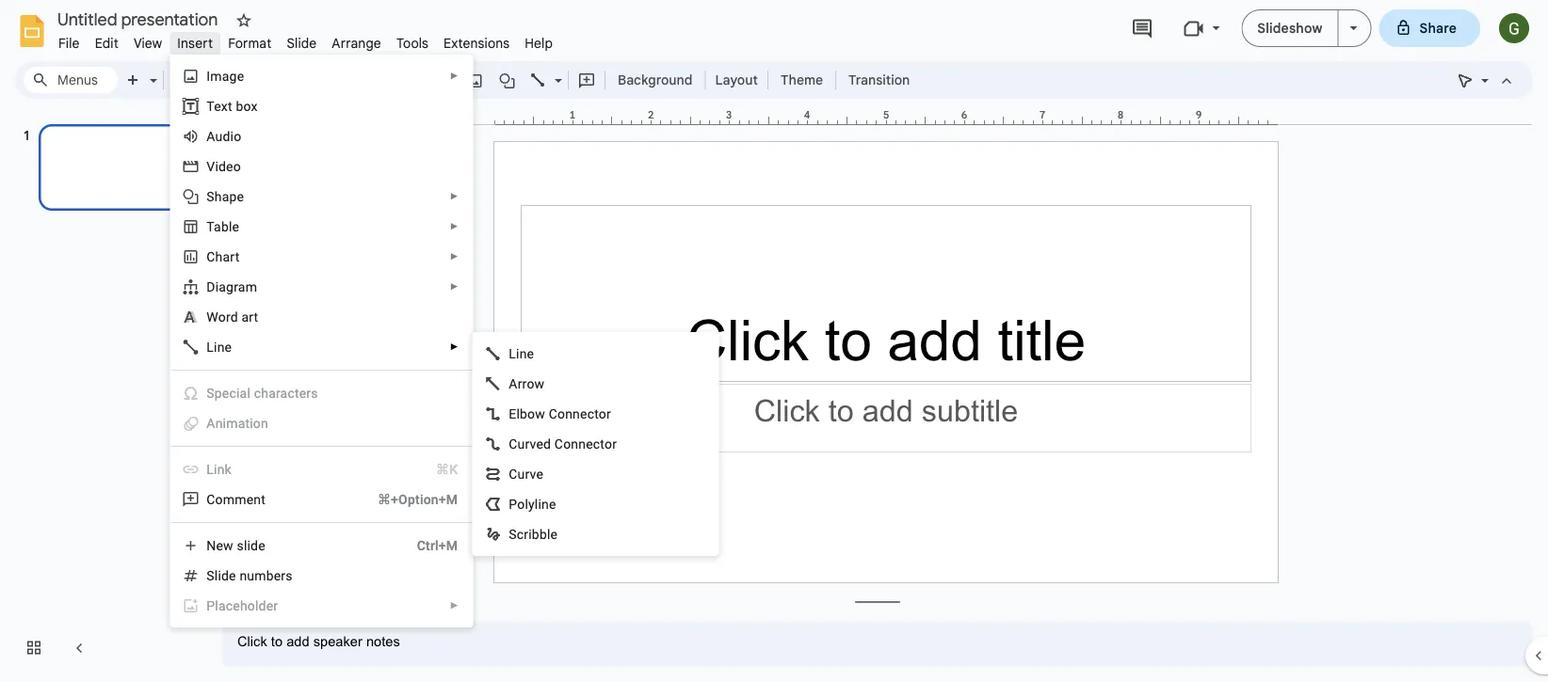 Task type: vqa. For each thing, say whether or not it's contained in the screenshot.


Task type: describe. For each thing, give the bounding box(es) containing it.
application containing slideshow
[[0, 0, 1548, 683]]

extensions menu item
[[436, 32, 517, 54]]

scribble
[[509, 527, 558, 542]]

olyline
[[517, 497, 556, 512]]

arrange menu item
[[324, 32, 389, 54]]

menu item containing a
[[171, 409, 472, 439]]

slid e numbers
[[207, 568, 293, 584]]

ta b le
[[207, 219, 239, 235]]

view
[[134, 35, 162, 51]]

slideshow
[[1258, 20, 1323, 36]]

line q element
[[207, 340, 237, 355]]

► for d iagram
[[450, 282, 459, 292]]

v
[[207, 159, 215, 174]]

menu bar banner
[[0, 0, 1548, 683]]

view menu item
[[126, 32, 170, 54]]

cur v e
[[509, 467, 544, 482]]

⌘k
[[436, 462, 458, 477]]

menu bar inside 'menu bar' banner
[[51, 24, 560, 56]]

ideo
[[215, 159, 241, 174]]

c urved connector
[[509, 437, 617, 452]]

menu item containing lin
[[171, 455, 472, 485]]

c for urved
[[509, 437, 518, 452]]

connector for e lbow connector
[[549, 406, 611, 422]]

file
[[58, 35, 80, 51]]

numbers
[[240, 568, 293, 584]]

box
[[236, 98, 258, 114]]

ine
[[516, 346, 534, 362]]

co m ment
[[207, 492, 266, 508]]

⌘k element
[[414, 461, 458, 479]]

s
[[207, 189, 215, 204]]

tools menu item
[[389, 32, 436, 54]]

menu containing l
[[472, 332, 719, 557]]

tools
[[396, 35, 429, 51]]

line l element
[[509, 346, 540, 362]]

lin k
[[207, 462, 232, 477]]

d
[[207, 279, 215, 295]]

ctrl+m
[[417, 538, 458, 554]]

table b element
[[207, 219, 245, 235]]

m
[[223, 492, 235, 508]]

Star checkbox
[[231, 8, 257, 34]]

► for i mage
[[450, 71, 459, 81]]

p laceholder
[[207, 599, 278, 614]]

image i element
[[207, 68, 250, 84]]

help menu item
[[517, 32, 560, 54]]

p olyline
[[509, 497, 556, 512]]

polyline p element
[[509, 497, 562, 512]]

main toolbar
[[117, 66, 919, 94]]

ctrl+m element
[[394, 537, 458, 556]]

slide menu item
[[279, 32, 324, 54]]

p for olyline
[[509, 497, 517, 512]]

theme button
[[772, 66, 832, 94]]

menu containing i
[[142, 0, 473, 628]]

v
[[530, 467, 536, 482]]

► for p laceholder
[[450, 601, 459, 612]]

ew
[[216, 538, 233, 554]]

t
[[207, 98, 214, 114]]

lin
[[207, 462, 225, 477]]

insert image image
[[465, 67, 486, 93]]

a for nimation
[[207, 416, 215, 431]]

menu item containing spe
[[171, 379, 472, 409]]

► for le
[[450, 221, 459, 232]]

k
[[225, 462, 232, 477]]

ord
[[218, 309, 238, 325]]

6 ► from the top
[[450, 342, 459, 353]]

curve v element
[[509, 467, 549, 482]]

mode and view toolbar
[[1450, 61, 1522, 99]]

word art w element
[[207, 309, 264, 325]]

file menu item
[[51, 32, 87, 54]]

start slideshow (⌘+enter) image
[[1350, 26, 1358, 30]]

diagram d element
[[207, 279, 263, 295]]

shape image
[[497, 67, 518, 93]]

e lbow connector
[[509, 406, 611, 422]]

c h art
[[207, 249, 240, 265]]

layout
[[715, 72, 758, 88]]

connector for c urved connector
[[555, 437, 617, 452]]

ext
[[214, 98, 232, 114]]

scribble d element
[[509, 527, 563, 542]]



Task type: locate. For each thing, give the bounding box(es) containing it.
a
[[207, 129, 215, 144], [509, 376, 518, 392], [207, 416, 215, 431]]

0 vertical spatial e
[[536, 467, 544, 482]]

i mage
[[207, 68, 244, 84]]

application
[[0, 0, 1548, 683]]

a for rrow
[[509, 376, 518, 392]]

Menus field
[[24, 67, 118, 93]]

d iagram
[[207, 279, 257, 295]]

p
[[509, 497, 517, 512], [207, 599, 215, 614]]

characters
[[254, 386, 318, 401]]

menu item
[[171, 379, 472, 409], [171, 409, 472, 439], [171, 455, 472, 485], [171, 591, 472, 622]]

audio u element
[[207, 129, 247, 144]]

0 horizontal spatial p
[[207, 599, 215, 614]]

share
[[1420, 20, 1457, 36]]

comment m element
[[207, 492, 271, 508]]

spe
[[207, 386, 229, 401]]

c for h
[[207, 249, 215, 265]]

0 horizontal spatial e
[[229, 568, 236, 584]]

link k element
[[207, 462, 237, 477]]

new slide with layout image
[[145, 68, 157, 74]]

e
[[509, 406, 517, 422]]

1 vertical spatial p
[[207, 599, 215, 614]]

insert menu item
[[170, 32, 221, 54]]

a for u
[[207, 129, 215, 144]]

format menu item
[[221, 32, 279, 54]]

connector up curved connector c element
[[549, 406, 611, 422]]

rrow
[[518, 376, 545, 392]]

1 vertical spatial c
[[509, 437, 518, 452]]

edit
[[95, 35, 119, 51]]

p for laceholder
[[207, 599, 215, 614]]

s hape
[[207, 189, 244, 204]]

connector
[[549, 406, 611, 422], [555, 437, 617, 452]]

laceholder
[[215, 599, 278, 614]]

navigation inside application
[[0, 106, 207, 683]]

menu item up ment on the bottom left of page
[[171, 455, 472, 485]]

iagram
[[215, 279, 257, 295]]

menu bar
[[51, 24, 560, 56]]

p inside menu item
[[207, 599, 215, 614]]

line
[[207, 340, 232, 355]]

4 ► from the top
[[450, 251, 459, 262]]

art
[[223, 249, 240, 265], [242, 309, 258, 325]]

shape s element
[[207, 189, 250, 204]]

transition
[[849, 72, 910, 88]]

urved
[[518, 437, 551, 452]]

0 horizontal spatial c
[[207, 249, 215, 265]]

text box t element
[[207, 98, 263, 114]]

⌘+option+m
[[378, 492, 458, 508]]

l
[[509, 346, 516, 362]]

menu item up nimation
[[171, 379, 472, 409]]

art for w ord art
[[242, 309, 258, 325]]

2 vertical spatial a
[[207, 416, 215, 431]]

a rrow
[[509, 376, 545, 392]]

► inside menu item
[[450, 601, 459, 612]]

h
[[215, 249, 223, 265]]

co
[[207, 492, 223, 508]]

c down e
[[509, 437, 518, 452]]

0 vertical spatial connector
[[549, 406, 611, 422]]

slide
[[237, 538, 265, 554]]

extensions
[[444, 35, 510, 51]]

menu item containing p
[[171, 591, 472, 622]]

ment
[[235, 492, 266, 508]]

format
[[228, 35, 272, 51]]

slideshow button
[[1242, 9, 1339, 47]]

background
[[618, 72, 693, 88]]

b
[[221, 219, 229, 235]]

w ord art
[[207, 309, 258, 325]]

le
[[229, 219, 239, 235]]

arrange
[[332, 35, 381, 51]]

3 ► from the top
[[450, 221, 459, 232]]

1 menu item from the top
[[171, 379, 472, 409]]

►
[[450, 71, 459, 81], [450, 191, 459, 202], [450, 221, 459, 232], [450, 251, 459, 262], [450, 282, 459, 292], [450, 342, 459, 353], [450, 601, 459, 612]]

slid
[[207, 568, 229, 584]]

0 vertical spatial a
[[207, 129, 215, 144]]

v ideo
[[207, 159, 241, 174]]

transition button
[[840, 66, 918, 94]]

background button
[[609, 66, 701, 94]]

help
[[525, 35, 553, 51]]

5 ► from the top
[[450, 282, 459, 292]]

1 vertical spatial connector
[[555, 437, 617, 452]]

0 vertical spatial c
[[207, 249, 215, 265]]

n
[[207, 538, 216, 554]]

1 horizontal spatial art
[[242, 309, 258, 325]]

a up e
[[509, 376, 518, 392]]

menu item down characters
[[171, 409, 472, 439]]

insert
[[177, 35, 213, 51]]

1 horizontal spatial c
[[509, 437, 518, 452]]

e
[[536, 467, 544, 482], [229, 568, 236, 584]]

edit menu item
[[87, 32, 126, 54]]

w
[[207, 309, 218, 325]]

1 vertical spatial a
[[509, 376, 518, 392]]

art for c h art
[[223, 249, 240, 265]]

2 menu item from the top
[[171, 409, 472, 439]]

2 ► from the top
[[450, 191, 459, 202]]

new slide n element
[[207, 538, 271, 554]]

a left dio
[[207, 129, 215, 144]]

p down slid
[[207, 599, 215, 614]]

► for art
[[450, 251, 459, 262]]

n ew slide
[[207, 538, 265, 554]]

0 horizontal spatial art
[[223, 249, 240, 265]]

menu item down numbers on the left of the page
[[171, 591, 472, 622]]

e right cur at the bottom
[[536, 467, 544, 482]]

slide numbers e element
[[207, 568, 298, 584]]

layout button
[[710, 66, 764, 94]]

dio
[[223, 129, 241, 144]]

special characters c element
[[207, 386, 324, 401]]

theme
[[781, 72, 823, 88]]

1 vertical spatial art
[[242, 309, 258, 325]]

1 horizontal spatial e
[[536, 467, 544, 482]]

video v element
[[207, 159, 247, 174]]

p down cur at the bottom
[[509, 497, 517, 512]]

menu bar containing file
[[51, 24, 560, 56]]

1 vertical spatial e
[[229, 568, 236, 584]]

a down 'spe'
[[207, 416, 215, 431]]

nimation
[[215, 416, 268, 431]]

navigation
[[0, 106, 207, 683]]

placeholder p element
[[207, 599, 284, 614]]

ial
[[236, 386, 251, 401]]

cur
[[509, 467, 530, 482]]

a nimation
[[207, 416, 268, 431]]

l ine
[[509, 346, 534, 362]]

c up d
[[207, 249, 215, 265]]

u
[[215, 129, 223, 144]]

lbow
[[517, 406, 545, 422]]

3 menu item from the top
[[171, 455, 472, 485]]

c
[[229, 386, 236, 401]]

Rename text field
[[51, 8, 229, 30]]

elbow connector e element
[[509, 406, 617, 422]]

e down n ew slide
[[229, 568, 236, 584]]

animation a element
[[207, 416, 274, 431]]

► for s hape
[[450, 191, 459, 202]]

art right 'ord'
[[242, 309, 258, 325]]

art up the d iagram
[[223, 249, 240, 265]]

ta
[[207, 219, 221, 235]]

connector down the elbow connector e element
[[555, 437, 617, 452]]

t ext box
[[207, 98, 258, 114]]

mage
[[210, 68, 244, 84]]

chart h element
[[207, 249, 245, 265]]

0 vertical spatial art
[[223, 249, 240, 265]]

menu
[[142, 0, 473, 628], [472, 332, 719, 557]]

select line image
[[550, 68, 562, 74]]

4 menu item from the top
[[171, 591, 472, 622]]

1 ► from the top
[[450, 71, 459, 81]]

⌘+option+m element
[[355, 491, 458, 510]]

spe c ial characters
[[207, 386, 318, 401]]

0 vertical spatial p
[[509, 497, 517, 512]]

hape
[[215, 189, 244, 204]]

slide
[[287, 35, 317, 51]]

share button
[[1379, 9, 1480, 47]]

1 horizontal spatial p
[[509, 497, 517, 512]]

curved connector c element
[[509, 437, 623, 452]]

a u dio
[[207, 129, 241, 144]]

arrow a element
[[509, 376, 550, 392]]

c
[[207, 249, 215, 265], [509, 437, 518, 452]]

i
[[207, 68, 210, 84]]

7 ► from the top
[[450, 601, 459, 612]]



